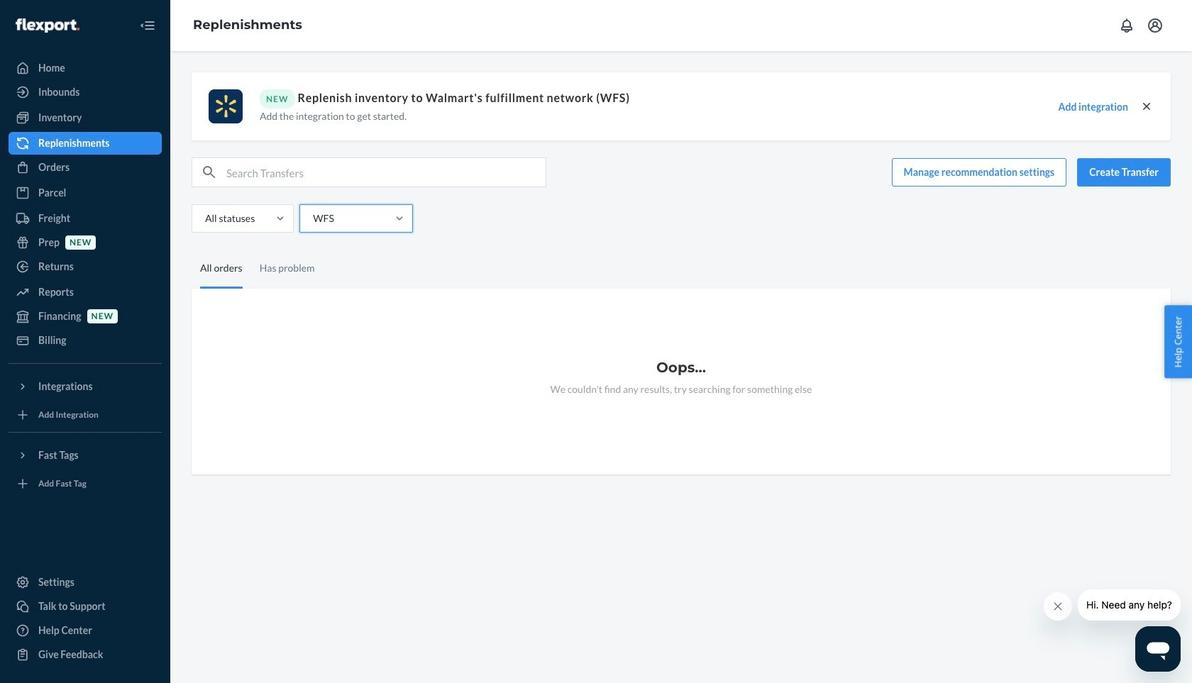 Task type: describe. For each thing, give the bounding box(es) containing it.
open account menu image
[[1147, 17, 1165, 34]]

close navigation image
[[139, 17, 156, 34]]

flexport logo image
[[16, 18, 79, 32]]

Search Transfers text field
[[227, 158, 546, 187]]



Task type: vqa. For each thing, say whether or not it's contained in the screenshot.
close icon
yes



Task type: locate. For each thing, give the bounding box(es) containing it.
close image
[[1140, 99, 1155, 113]]

open notifications image
[[1119, 17, 1136, 34]]



